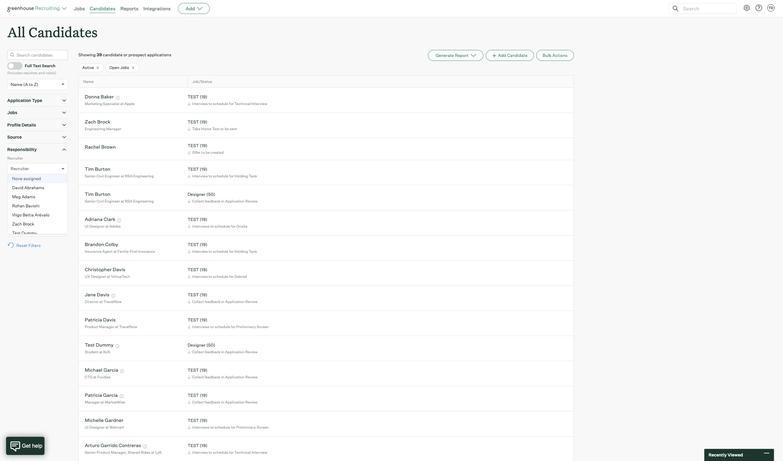 Task type: describe. For each thing, give the bounding box(es) containing it.
(19) for insurance agent at family first insurance
[[200, 242, 208, 247]]

ui inside michelle gardner ui designer at walmart
[[85, 425, 89, 430]]

integrations
[[143, 5, 171, 12]]

meg adams
[[12, 194, 35, 199]]

recently
[[709, 453, 728, 458]]

interview for marketing specialist at apple
[[192, 101, 208, 106]]

all
[[7, 23, 25, 41]]

designer (50) collect feedback in application review for student at n/a
[[188, 343, 258, 355]]

technical for donna baker
[[235, 101, 251, 106]]

td button
[[767, 3, 777, 13]]

interview to schedule for holding tank link for colby
[[187, 249, 259, 255]]

ui designer at adobe
[[85, 224, 121, 229]]

onsite
[[237, 224, 248, 229]]

bulk actions link
[[537, 50, 575, 61]]

none
[[12, 176, 23, 181]]

patricia for patricia garcia
[[85, 393, 102, 399]]

report
[[455, 53, 469, 58]]

tank for tim burton
[[249, 174, 257, 178]]

1 collect from the top
[[192, 199, 204, 204]]

shared
[[128, 451, 140, 455]]

application for michael garcia
[[225, 375, 245, 380]]

test for ux designer at virtuetech
[[188, 267, 199, 273]]

david abrahams
[[12, 185, 44, 190]]

1 collect feedback in application review link from the top
[[187, 198, 259, 204]]

checkmark image
[[10, 63, 15, 68]]

specialist
[[103, 101, 120, 106]]

interview for ux designer at virtuetech
[[192, 275, 208, 279]]

test for test dummy link on the left bottom of the page
[[85, 342, 95, 348]]

1 vertical spatial candidates
[[29, 23, 98, 41]]

name (a to z)
[[11, 82, 38, 87]]

add for add
[[186, 5, 195, 12]]

civil for test (19)
[[97, 174, 104, 178]]

jane davis has been in application review for more than 5 days image
[[111, 294, 116, 298]]

test dummy has been in application review for more than 5 days image
[[115, 345, 120, 348]]

(19) for cto at foodies
[[200, 368, 208, 373]]

manager at marketwise
[[85, 400, 125, 405]]

zach for zach brock engineering manager
[[85, 119, 96, 125]]

colby
[[105, 242, 118, 248]]

adams
[[22, 194, 35, 199]]

schedule for ux designer at virtuetech
[[213, 275, 228, 279]]

tim burton link for designer
[[85, 191, 111, 198]]

adriana clark
[[85, 216, 116, 223]]

(includes
[[7, 71, 23, 75]]

generate report
[[436, 53, 469, 58]]

zach brock option
[[8, 220, 68, 229]]

rsa for designer (50)
[[125, 199, 132, 204]]

michael
[[85, 367, 103, 373]]

adriana
[[85, 216, 103, 223]]

adobe
[[110, 224, 121, 229]]

cto
[[85, 375, 92, 380]]

profile details
[[7, 122, 36, 127]]

z)
[[34, 82, 38, 87]]

engineer for test (19)
[[105, 174, 120, 178]]

0 vertical spatial candidates
[[90, 5, 116, 12]]

Who I'm Following checkbox
[[8, 202, 12, 206]]

for for senior product manager, shared rides at lyft
[[229, 451, 234, 455]]

for for marketing specialist at apple
[[229, 101, 234, 106]]

iñigo beitia arévalo option
[[8, 211, 68, 220]]

michael garcia
[[85, 367, 118, 373]]

add candidate link
[[486, 50, 534, 61]]

(19) for senior civil engineer at rsa engineering
[[200, 167, 208, 172]]

home
[[201, 127, 212, 131]]

n/a
[[103, 350, 110, 355]]

0 vertical spatial coordinator
[[7, 179, 28, 184]]

iñigo beitia arévalo
[[12, 212, 49, 217]]

davis for patricia
[[103, 317, 116, 323]]

meg
[[12, 194, 21, 199]]

(19) for ux designer at virtuetech
[[200, 267, 208, 273]]

1 insurance from the left
[[85, 249, 102, 254]]

at inside the patricia davis product manager at travelnow
[[115, 325, 118, 329]]

donna
[[85, 94, 100, 100]]

david abrahams option
[[8, 183, 68, 192]]

and
[[39, 71, 45, 75]]

test (19) interviews to schedule for preliminary screen for davis
[[188, 318, 269, 329]]

pipeline tasks
[[7, 216, 37, 221]]

product inside the patricia davis product manager at travelnow
[[85, 325, 98, 329]]

details
[[22, 122, 36, 127]]

director at travelnow
[[85, 300, 122, 304]]

schedule for insurance agent at family first insurance
[[213, 249, 228, 254]]

interview to schedule for technical interview link for arturo garrido contreras
[[187, 450, 269, 456]]

feedback for jane davis
[[205, 300, 221, 304]]

1 vertical spatial recruiter
[[11, 166, 29, 171]]

created
[[211, 150, 224, 155]]

brandon
[[85, 242, 104, 248]]

test inside test (19) offer to be created
[[188, 143, 199, 148]]

jane davis link
[[85, 292, 110, 299]]

clark
[[104, 216, 116, 223]]

1 vertical spatial jobs
[[120, 65, 129, 70]]

open
[[110, 65, 119, 70]]

add button
[[178, 3, 210, 14]]

open jobs
[[110, 65, 129, 70]]

greenhouse recruiting image
[[7, 5, 62, 12]]

first
[[130, 249, 138, 254]]

holding for brandon colby
[[235, 249, 248, 254]]

review for jane davis
[[246, 300, 258, 304]]

apple
[[125, 101, 135, 106]]

1 review from the top
[[246, 199, 258, 204]]

interviews for michelle gardner
[[192, 425, 210, 430]]

manager for davis
[[99, 325, 114, 329]]

iñigo
[[12, 212, 22, 217]]

all candidates
[[7, 23, 98, 41]]

engineering inside the "zach brock engineering manager"
[[85, 127, 106, 131]]

coordinator element
[[7, 178, 68, 201]]

test for ui designer at walmart
[[188, 418, 199, 423]]

review for michael garcia
[[246, 375, 258, 380]]

arturo
[[85, 443, 100, 449]]

test dummy option
[[8, 229, 68, 238]]

to inside test (19) take home test to be sent
[[221, 127, 224, 131]]

garrido
[[101, 443, 118, 449]]

take home test to be sent link
[[187, 126, 239, 132]]

interview for senior product manager, shared rides at lyft
[[192, 451, 208, 455]]

interviews inside test (19) interviews to schedule for onsite
[[192, 224, 210, 229]]

none assigned
[[12, 176, 41, 181]]

viewed
[[728, 453, 744, 458]]

collect feedback in application review link for test dummy
[[187, 349, 259, 355]]

tim burton senior civil engineer at rsa engineering for designer
[[85, 191, 154, 204]]

to for product manager at travelnow
[[211, 325, 214, 329]]

contreras
[[119, 443, 141, 449]]

designer inside michelle gardner ui designer at walmart
[[89, 425, 105, 430]]

notes)
[[46, 71, 56, 75]]

abrahams
[[24, 185, 44, 190]]

senior product manager, shared rides at lyft
[[85, 451, 162, 455]]

interviews to schedule for onsite link
[[187, 224, 249, 229]]

test for senior civil engineer at rsa engineering
[[188, 167, 199, 172]]

0 vertical spatial travelnow
[[104, 300, 122, 304]]

screen for patricia davis
[[257, 325, 269, 329]]

feedback for patricia garcia
[[205, 400, 221, 405]]

test for ui designer at adobe
[[188, 217, 199, 222]]

interviews to schedule for preliminary screen link for gardner
[[187, 425, 270, 431]]

1 in from the top
[[221, 199, 225, 204]]

feedback for test dummy
[[205, 350, 221, 355]]

patricia davis product manager at travelnow
[[85, 317, 137, 329]]

add for add candidate
[[499, 53, 507, 58]]

(19) for engineering manager
[[200, 120, 208, 125]]

brock for zach brock engineering manager
[[97, 119, 111, 125]]

be inside test (19) take home test to be sent
[[225, 127, 229, 131]]

brown
[[101, 144, 116, 150]]

(50) for senior civil engineer at rsa engineering
[[207, 192, 215, 197]]

test inside test (19) take home test to be sent
[[212, 127, 220, 131]]

who
[[15, 202, 23, 207]]

michael garcia link
[[85, 367, 118, 374]]

in for test dummy
[[221, 350, 225, 355]]

test (19) interviews to schedule for preliminary screen for gardner
[[188, 418, 269, 430]]

test (19) collect feedback in application review for michael garcia
[[188, 368, 258, 380]]

candidates link
[[90, 5, 116, 12]]

name for name (a to z)
[[11, 82, 22, 87]]

i'm
[[24, 202, 30, 207]]

rohan bavishi option
[[8, 201, 68, 211]]

schedule for senior product manager, shared rides at lyft
[[213, 451, 228, 455]]

(19) inside test (19) offer to be created
[[200, 143, 208, 148]]

(19) for ui designer at walmart
[[200, 418, 208, 423]]

garcia for patricia garcia
[[103, 393, 118, 399]]

gardner
[[105, 418, 124, 424]]

manager for brock
[[106, 127, 121, 131]]

adriana clark link
[[85, 216, 116, 223]]

0 vertical spatial recruiter
[[7, 156, 23, 161]]

td
[[769, 6, 774, 10]]

to inside test (19) offer to be created
[[202, 150, 205, 155]]

test for senior product manager, shared rides at lyft
[[188, 443, 199, 449]]

responsibility
[[7, 147, 37, 152]]

full text search (includes resumes and notes)
[[7, 63, 56, 75]]

configure image
[[744, 4, 751, 12]]

rachel brown link
[[85, 144, 116, 151]]

collect for patricia garcia
[[192, 400, 204, 405]]

generate
[[436, 53, 454, 58]]



Task type: locate. For each thing, give the bounding box(es) containing it.
1 test (19) interviews to schedule for preliminary screen from the top
[[188, 318, 269, 329]]

test (19) interview to schedule for technical interview for donna baker
[[188, 94, 268, 106]]

0 horizontal spatial test
[[12, 231, 21, 236]]

collect for jane davis
[[192, 300, 204, 304]]

3 (19) from the top
[[200, 143, 208, 148]]

candidate reports are now available! apply filters and select "view in app" element
[[429, 50, 484, 61]]

2 vertical spatial test
[[85, 342, 95, 348]]

civil up adriana clark
[[97, 199, 104, 204]]

reset
[[16, 243, 28, 248]]

(19) for manager at marketwise
[[200, 393, 208, 398]]

test inside the test (19) interview to schedule for debrief
[[188, 267, 199, 273]]

test (19) collect feedback in application review for patricia garcia
[[188, 393, 258, 405]]

schedule for ui designer at adobe
[[215, 224, 230, 229]]

1 vertical spatial interview to schedule for technical interview link
[[187, 450, 269, 456]]

rsa for test (19)
[[125, 174, 132, 178]]

travelnow up test dummy has been in application review for more than 5 days icon
[[119, 325, 137, 329]]

test inside option
[[12, 231, 21, 236]]

1 horizontal spatial brock
[[97, 119, 111, 125]]

candidate
[[508, 53, 528, 58]]

jobs up profile
[[7, 110, 17, 115]]

burton
[[95, 166, 111, 172], [95, 191, 111, 197]]

2 vertical spatial davis
[[103, 317, 116, 323]]

2 civil from the top
[[97, 199, 104, 204]]

lyft
[[155, 451, 162, 455]]

2 interview to schedule for holding tank link from the top
[[187, 249, 259, 255]]

6 test from the top
[[188, 242, 199, 247]]

1 vertical spatial senior
[[85, 199, 96, 204]]

at
[[120, 101, 124, 106], [121, 174, 124, 178], [121, 199, 124, 204], [106, 224, 109, 229], [114, 249, 117, 254], [107, 275, 110, 279], [100, 300, 103, 304], [115, 325, 118, 329], [99, 350, 103, 355], [93, 375, 97, 380], [101, 400, 104, 405], [106, 425, 109, 430], [151, 451, 155, 455]]

0 vertical spatial civil
[[97, 174, 104, 178]]

test right 'home'
[[212, 127, 220, 131]]

michael garcia has been in application review for more than 5 days image
[[119, 370, 125, 373]]

name left (a
[[11, 82, 22, 87]]

1 vertical spatial tim
[[85, 191, 94, 197]]

ui
[[85, 224, 89, 229], [85, 425, 89, 430]]

to for senior product manager, shared rides at lyft
[[209, 451, 212, 455]]

0 vertical spatial designer (50) collect feedback in application review
[[188, 192, 258, 204]]

recruiter down responsibility
[[7, 156, 23, 161]]

name down active on the left
[[83, 79, 94, 84]]

senior down arturo
[[85, 451, 96, 455]]

test up student
[[85, 342, 95, 348]]

brock down tasks
[[23, 221, 34, 227]]

5 feedback from the top
[[205, 400, 221, 405]]

1 test (19) interview to schedule for technical interview from the top
[[188, 94, 268, 106]]

11 (19) from the top
[[200, 393, 208, 398]]

1 vertical spatial (50)
[[207, 343, 215, 348]]

interview to schedule for holding tank link
[[187, 173, 259, 179], [187, 249, 259, 255]]

3 interviews from the top
[[192, 425, 210, 430]]

interview to schedule for holding tank link down created
[[187, 173, 259, 179]]

to inside the test (19) interview to schedule for debrief
[[209, 275, 212, 279]]

(19) inside test (19) interviews to schedule for onsite
[[200, 217, 208, 222]]

1 vertical spatial manager
[[99, 325, 114, 329]]

2 horizontal spatial jobs
[[120, 65, 129, 70]]

showing
[[78, 52, 96, 57]]

0 vertical spatial technical
[[235, 101, 251, 106]]

senior up "adriana"
[[85, 199, 96, 204]]

3 collect from the top
[[192, 350, 204, 355]]

1 technical from the top
[[235, 101, 251, 106]]

in
[[221, 199, 225, 204], [221, 300, 225, 304], [221, 350, 225, 355], [221, 375, 225, 380], [221, 400, 225, 405]]

2 burton from the top
[[95, 191, 111, 197]]

1 preliminary from the top
[[237, 325, 256, 329]]

arturo garrido contreras
[[85, 443, 141, 449]]

2 vertical spatial engineering
[[133, 199, 154, 204]]

travelnow down jane davis has been in application review for more than 5 days image
[[104, 300, 122, 304]]

0 vertical spatial garcia
[[104, 367, 118, 373]]

2 designer (50) collect feedback in application review from the top
[[188, 343, 258, 355]]

0 vertical spatial holding
[[235, 174, 248, 178]]

td button
[[768, 4, 775, 12]]

0 vertical spatial senior
[[85, 174, 96, 178]]

1 vertical spatial tim burton senior civil engineer at rsa engineering
[[85, 191, 154, 204]]

insurance down brandon on the left bottom of page
[[85, 249, 102, 254]]

manager inside the patricia davis product manager at travelnow
[[99, 325, 114, 329]]

text
[[33, 63, 41, 68]]

2 tim burton senior civil engineer at rsa engineering from the top
[[85, 191, 154, 204]]

tim down rachel
[[85, 166, 94, 172]]

coordinator up the meg adams
[[11, 189, 34, 194]]

donna baker
[[85, 94, 114, 100]]

dummy down "zach brock"
[[22, 231, 37, 236]]

0 vertical spatial (50)
[[207, 192, 215, 197]]

meg adams option
[[8, 192, 68, 201]]

0 horizontal spatial be
[[206, 150, 210, 155]]

2 test (19) interview to schedule for technical interview from the top
[[188, 443, 268, 455]]

be
[[225, 127, 229, 131], [206, 150, 210, 155]]

dummy for test dummy link on the left bottom of the page
[[96, 342, 114, 348]]

ui down michelle
[[85, 425, 89, 430]]

1 vertical spatial designer (50) collect feedback in application review
[[188, 343, 258, 355]]

(a
[[23, 82, 28, 87]]

2 ui from the top
[[85, 425, 89, 430]]

0 vertical spatial test dummy
[[12, 231, 37, 236]]

1 tim burton link from the top
[[85, 166, 111, 173]]

civil down the rachel brown link
[[97, 174, 104, 178]]

0 horizontal spatial test dummy
[[12, 231, 37, 236]]

michelle gardner link
[[85, 418, 124, 425]]

filters
[[28, 243, 41, 248]]

test dummy for test dummy option at the left of page
[[12, 231, 37, 236]]

1 civil from the top
[[97, 174, 104, 178]]

5 review from the top
[[246, 400, 258, 405]]

0 vertical spatial brock
[[97, 119, 111, 125]]

13 test from the top
[[188, 443, 199, 449]]

4 (19) from the top
[[200, 167, 208, 172]]

0 vertical spatial add
[[186, 5, 195, 12]]

0 horizontal spatial zach
[[12, 221, 22, 227]]

manager down patricia davis "link"
[[99, 325, 114, 329]]

1 burton from the top
[[95, 166, 111, 172]]

1 interviews from the top
[[192, 224, 210, 229]]

ui down "adriana"
[[85, 224, 89, 229]]

to for senior civil engineer at rsa engineering
[[209, 174, 212, 178]]

39
[[97, 52, 102, 57]]

patricia davis link
[[85, 317, 116, 324]]

5 (19) from the top
[[200, 217, 208, 222]]

following
[[30, 202, 48, 207]]

zach brock engineering manager
[[85, 119, 121, 131]]

recruiter element
[[7, 156, 68, 238]]

0 vertical spatial interviews
[[192, 224, 210, 229]]

1 vertical spatial garcia
[[103, 393, 118, 399]]

1 vertical spatial zach
[[12, 221, 22, 227]]

1 horizontal spatial test dummy
[[85, 342, 114, 348]]

2 senior from the top
[[85, 199, 96, 204]]

0 horizontal spatial dummy
[[22, 231, 37, 236]]

marketing
[[85, 101, 102, 106]]

4 collect feedback in application review link from the top
[[187, 375, 259, 380]]

1 interview to schedule for technical interview link from the top
[[187, 101, 269, 107]]

sent
[[230, 127, 237, 131]]

at inside brandon colby insurance agent at family first insurance
[[114, 249, 117, 254]]

bulk
[[543, 53, 552, 58]]

2 holding from the top
[[235, 249, 248, 254]]

1 vertical spatial screen
[[257, 425, 269, 430]]

0 vertical spatial test (19) interviews to schedule for preliminary screen
[[188, 318, 269, 329]]

0 vertical spatial test (19) collect feedback in application review
[[188, 293, 258, 304]]

patricia garcia has been in application review for more than 5 days image
[[119, 395, 124, 399]]

2 horizontal spatial test
[[212, 127, 220, 131]]

tim burton senior civil engineer at rsa engineering down brown
[[85, 166, 154, 178]]

interviews for patricia davis
[[192, 325, 210, 329]]

zach inside the "zach brock engineering manager"
[[85, 119, 96, 125]]

test (19) collect feedback in application review for jane davis
[[188, 293, 258, 304]]

test (19) interview to schedule for technical interview
[[188, 94, 268, 106], [188, 443, 268, 455]]

0 vertical spatial product
[[85, 325, 98, 329]]

manager down the zach brock link
[[106, 127, 121, 131]]

designer (50) collect feedback in application review
[[188, 192, 258, 204], [188, 343, 258, 355]]

bulk actions
[[543, 53, 568, 58]]

4 collect from the top
[[192, 375, 204, 380]]

8 test from the top
[[188, 293, 199, 298]]

2 patricia from the top
[[85, 393, 102, 399]]

holding
[[235, 174, 248, 178], [235, 249, 248, 254]]

candidate
[[103, 52, 123, 57]]

1 vertical spatial product
[[97, 451, 110, 455]]

1 vertical spatial engineering
[[133, 174, 154, 178]]

2 collect from the top
[[192, 300, 204, 304]]

1 patricia from the top
[[85, 317, 102, 323]]

9 test from the top
[[188, 318, 199, 323]]

technical for arturo garrido contreras
[[235, 451, 251, 455]]

preliminary
[[237, 325, 256, 329], [237, 425, 256, 430]]

1 vertical spatial test (19) interviews to schedule for preliminary screen
[[188, 418, 269, 430]]

candidates right jobs link
[[90, 5, 116, 12]]

2 vertical spatial manager
[[85, 400, 100, 405]]

2 test (19) interviews to schedule for preliminary screen from the top
[[188, 418, 269, 430]]

brock
[[97, 119, 111, 125], [23, 221, 34, 227]]

engineer up clark
[[105, 199, 120, 204]]

test dummy inside option
[[12, 231, 37, 236]]

jobs left candidates link
[[74, 5, 85, 12]]

1 engineer from the top
[[105, 174, 120, 178]]

2 collect feedback in application review link from the top
[[187, 299, 259, 305]]

add candidate
[[499, 53, 528, 58]]

patricia inside the patricia davis product manager at travelnow
[[85, 317, 102, 323]]

jane
[[85, 292, 96, 298]]

test inside test (19) take home test to be sent
[[188, 120, 199, 125]]

tank for brandon colby
[[249, 249, 257, 254]]

3 review from the top
[[246, 350, 258, 355]]

test for test dummy option at the left of page
[[12, 231, 21, 236]]

(19) for senior product manager, shared rides at lyft
[[200, 443, 208, 449]]

burton down the rachel brown link
[[95, 166, 111, 172]]

1 vertical spatial be
[[206, 150, 210, 155]]

0 horizontal spatial brock
[[23, 221, 34, 227]]

test for engineering manager
[[188, 120, 199, 125]]

tim for test
[[85, 166, 94, 172]]

12 test from the top
[[188, 418, 199, 423]]

christopher davis link
[[85, 267, 125, 274]]

2 tim from the top
[[85, 191, 94, 197]]

application for jane davis
[[225, 300, 245, 304]]

1 vertical spatial ui
[[85, 425, 89, 430]]

test (19) offer to be created
[[188, 143, 224, 155]]

3 test (19) collect feedback in application review from the top
[[188, 393, 258, 405]]

test for marketing specialist at apple
[[188, 94, 199, 100]]

travelnow inside the patricia davis product manager at travelnow
[[119, 325, 137, 329]]

burton up adriana clark
[[95, 191, 111, 197]]

search
[[42, 63, 55, 68]]

donna baker has been in technical interview for more than 14 days image
[[115, 96, 120, 100]]

4 feedback from the top
[[205, 375, 221, 380]]

5 test from the top
[[188, 217, 199, 222]]

for for ui designer at walmart
[[231, 425, 236, 430]]

application type
[[7, 98, 42, 103]]

davis up director at travelnow
[[97, 292, 110, 298]]

dummy
[[22, 231, 37, 236], [96, 342, 114, 348]]

1 horizontal spatial zach
[[85, 119, 96, 125]]

Search text field
[[682, 4, 731, 13]]

manager,
[[111, 451, 127, 455]]

1 vertical spatial interview to schedule for holding tank link
[[187, 249, 259, 255]]

0 vertical spatial test (19) interview to schedule for technical interview
[[188, 94, 268, 106]]

davis for christopher
[[113, 267, 125, 273]]

0 vertical spatial jobs
[[74, 5, 85, 12]]

tim burton senior civil engineer at rsa engineering up adriana clark has been in onsite for more than 21 days image
[[85, 191, 154, 204]]

2 in from the top
[[221, 300, 225, 304]]

1 screen from the top
[[257, 325, 269, 329]]

(19) inside the test (19) interview to schedule for debrief
[[200, 267, 208, 273]]

None field
[[11, 164, 12, 174]]

take
[[192, 127, 201, 131]]

product down garrido
[[97, 451, 110, 455]]

to inside test (19) interviews to schedule for onsite
[[211, 224, 214, 229]]

donna baker link
[[85, 94, 114, 101]]

0 vertical spatial test (19) interview to schedule for holding tank
[[188, 167, 257, 178]]

1 vertical spatial add
[[499, 53, 507, 58]]

prospect
[[129, 52, 146, 57]]

for for ux designer at virtuetech
[[229, 275, 234, 279]]

test (19) interview to schedule for holding tank for burton
[[188, 167, 257, 178]]

interview to schedule for technical interview link for donna baker
[[187, 101, 269, 107]]

0 vertical spatial patricia
[[85, 317, 102, 323]]

be inside test (19) offer to be created
[[206, 150, 210, 155]]

test dummy down "zach brock"
[[12, 231, 37, 236]]

2 vertical spatial senior
[[85, 451, 96, 455]]

8 (19) from the top
[[200, 293, 208, 298]]

for inside test (19) interviews to schedule for onsite
[[231, 224, 236, 229]]

coordinator
[[7, 179, 28, 184], [11, 189, 34, 194]]

feedback for michael garcia
[[205, 375, 221, 380]]

designer (50) collect feedback in application review for senior civil engineer at rsa engineering
[[188, 192, 258, 204]]

arévalo
[[35, 212, 49, 217]]

3 test from the top
[[188, 143, 199, 148]]

1 horizontal spatial name
[[83, 79, 94, 84]]

0 vertical spatial tim burton link
[[85, 166, 111, 173]]

0 vertical spatial interview to schedule for technical interview link
[[187, 101, 269, 107]]

coordinator up david
[[7, 179, 28, 184]]

to for ui designer at adobe
[[211, 224, 214, 229]]

4 review from the top
[[246, 375, 258, 380]]

manager
[[106, 127, 121, 131], [99, 325, 114, 329], [85, 400, 100, 405]]

1 vertical spatial burton
[[95, 191, 111, 197]]

engineering
[[85, 127, 106, 131], [133, 174, 154, 178], [133, 199, 154, 204]]

0 vertical spatial zach
[[85, 119, 96, 125]]

1 holding from the top
[[235, 174, 248, 178]]

1 interview to schedule for holding tank link from the top
[[187, 173, 259, 179]]

senior down rachel
[[85, 174, 96, 178]]

for inside the test (19) interview to schedule for debrief
[[229, 275, 234, 279]]

generate report button
[[429, 50, 484, 61]]

tim up "adriana"
[[85, 191, 94, 197]]

none field inside recruiter element
[[11, 164, 12, 174]]

test dummy
[[12, 231, 37, 236], [85, 342, 114, 348]]

to for ux designer at virtuetech
[[209, 275, 212, 279]]

2 technical from the top
[[235, 451, 251, 455]]

holding for tim burton
[[235, 174, 248, 178]]

0 vertical spatial tim
[[85, 166, 94, 172]]

dummy inside option
[[22, 231, 37, 236]]

1 vertical spatial civil
[[97, 199, 104, 204]]

6 (19) from the top
[[200, 242, 208, 247]]

1 horizontal spatial insurance
[[138, 249, 155, 254]]

burton for designer
[[95, 191, 111, 197]]

designer inside christopher davis ux designer at virtuetech
[[91, 275, 106, 279]]

11 test from the top
[[188, 393, 199, 398]]

zach inside option
[[12, 221, 22, 227]]

2 vertical spatial test (19) collect feedback in application review
[[188, 393, 258, 405]]

interview
[[192, 101, 208, 106], [252, 101, 268, 106], [192, 174, 208, 178], [192, 249, 208, 254], [192, 275, 208, 279], [192, 451, 208, 455], [252, 451, 268, 455]]

actions
[[553, 53, 568, 58]]

for for ui designer at adobe
[[231, 224, 236, 229]]

test for product manager at travelnow
[[188, 318, 199, 323]]

add inside popup button
[[186, 5, 195, 12]]

preliminary for patricia davis
[[237, 325, 256, 329]]

0 vertical spatial engineering
[[85, 127, 106, 131]]

student
[[85, 350, 98, 355]]

1 vertical spatial engineer
[[105, 199, 120, 204]]

arturo garrido contreras has been in technical interview for more than 14 days image
[[142, 445, 148, 449]]

list box containing none assigned
[[8, 174, 68, 238]]

3 feedback from the top
[[205, 350, 221, 355]]

0 vertical spatial tank
[[249, 174, 257, 178]]

2 vertical spatial jobs
[[7, 110, 17, 115]]

debrief
[[235, 275, 247, 279]]

test dummy link
[[85, 342, 114, 349]]

2 test (19) collect feedback in application review from the top
[[188, 368, 258, 380]]

test for manager at marketwise
[[188, 393, 199, 398]]

2 interview to schedule for technical interview link from the top
[[187, 450, 269, 456]]

burton for test
[[95, 166, 111, 172]]

davis down director at travelnow
[[103, 317, 116, 323]]

recruiter up none
[[11, 166, 29, 171]]

resumes
[[23, 71, 38, 75]]

engineer
[[105, 174, 120, 178], [105, 199, 120, 204]]

2 tim burton link from the top
[[85, 191, 111, 198]]

agent
[[102, 249, 113, 254]]

collect for michael garcia
[[192, 375, 204, 380]]

christopher
[[85, 267, 112, 273]]

list box inside recruiter element
[[8, 174, 68, 238]]

interview to schedule for holding tank link for burton
[[187, 173, 259, 179]]

4 test from the top
[[188, 167, 199, 172]]

collect
[[192, 199, 204, 204], [192, 300, 204, 304], [192, 350, 204, 355], [192, 375, 204, 380], [192, 400, 204, 405]]

0 vertical spatial tim burton senior civil engineer at rsa engineering
[[85, 166, 154, 178]]

tim for designer
[[85, 191, 94, 197]]

2 feedback from the top
[[205, 300, 221, 304]]

(19) inside test (19) take home test to be sent
[[200, 120, 208, 125]]

0 vertical spatial ui
[[85, 224, 89, 229]]

test for director at travelnow
[[188, 293, 199, 298]]

0 horizontal spatial name
[[11, 82, 22, 87]]

0 horizontal spatial add
[[186, 5, 195, 12]]

michelle gardner ui designer at walmart
[[85, 418, 124, 430]]

1 vertical spatial technical
[[235, 451, 251, 455]]

patricia up manager at marketwise
[[85, 393, 102, 399]]

1 vertical spatial dummy
[[96, 342, 114, 348]]

10 test from the top
[[188, 368, 199, 373]]

Search candidates field
[[7, 50, 68, 60]]

zach down 'pipeline'
[[12, 221, 22, 227]]

1 vertical spatial test dummy
[[85, 342, 114, 348]]

1 vertical spatial travelnow
[[119, 325, 137, 329]]

2 test (19) interview to schedule for holding tank from the top
[[188, 242, 257, 254]]

be left created
[[206, 150, 210, 155]]

manager down "patricia garcia" link
[[85, 400, 100, 405]]

adriana clark has been in onsite for more than 21 days image
[[117, 219, 122, 223]]

baker
[[101, 94, 114, 100]]

collect feedback in application review link for michael garcia
[[187, 375, 259, 380]]

at inside michelle gardner ui designer at walmart
[[106, 425, 109, 430]]

senior for test (19)
[[85, 174, 96, 178]]

5 collect from the top
[[192, 400, 204, 405]]

review for patricia garcia
[[246, 400, 258, 405]]

product down patricia davis "link"
[[85, 325, 98, 329]]

5 in from the top
[[221, 400, 225, 405]]

1 tim from the top
[[85, 166, 94, 172]]

(50) for student at n/a
[[207, 343, 215, 348]]

0 horizontal spatial jobs
[[7, 110, 17, 115]]

test down "zach brock"
[[12, 231, 21, 236]]

schedule for marketing specialist at apple
[[213, 101, 228, 106]]

0 vertical spatial manager
[[106, 127, 121, 131]]

test (19) interview to schedule for holding tank for colby
[[188, 242, 257, 254]]

1 horizontal spatial test
[[85, 342, 95, 348]]

tim burton link down the rachel brown link
[[85, 166, 111, 173]]

interview to schedule for holding tank link up the test (19) interview to schedule for debrief
[[187, 249, 259, 255]]

2 tank from the top
[[249, 249, 257, 254]]

candidates down jobs link
[[29, 23, 98, 41]]

collect for test dummy
[[192, 350, 204, 355]]

1 vertical spatial coordinator
[[11, 189, 34, 194]]

2 interviews from the top
[[192, 325, 210, 329]]

test
[[188, 94, 199, 100], [188, 120, 199, 125], [188, 143, 199, 148], [188, 167, 199, 172], [188, 217, 199, 222], [188, 242, 199, 247], [188, 267, 199, 273], [188, 293, 199, 298], [188, 318, 199, 323], [188, 368, 199, 373], [188, 393, 199, 398], [188, 418, 199, 423], [188, 443, 199, 449]]

3 collect feedback in application review link from the top
[[187, 349, 259, 355]]

garcia inside michael garcia link
[[104, 367, 118, 373]]

1 ui from the top
[[85, 224, 89, 229]]

2 vertical spatial interviews
[[192, 425, 210, 430]]

engineer down brown
[[105, 174, 120, 178]]

application for patricia garcia
[[225, 400, 245, 405]]

in for michael garcia
[[221, 375, 225, 380]]

review for test dummy
[[246, 350, 258, 355]]

brock inside option
[[23, 221, 34, 227]]

brock down marketing specialist at apple
[[97, 119, 111, 125]]

patricia down director
[[85, 317, 102, 323]]

civil for designer (50)
[[97, 199, 104, 204]]

tim burton senior civil engineer at rsa engineering for test
[[85, 166, 154, 178]]

test dummy for test dummy link on the left bottom of the page
[[85, 342, 114, 348]]

rohan
[[12, 203, 25, 208]]

interview for insurance agent at family first insurance
[[192, 249, 208, 254]]

to for ui designer at walmart
[[211, 425, 214, 430]]

senior for designer (50)
[[85, 199, 96, 204]]

0 vertical spatial be
[[225, 127, 229, 131]]

name for name
[[83, 79, 94, 84]]

test (19) interview to schedule for holding tank down interviews to schedule for onsite link
[[188, 242, 257, 254]]

0 vertical spatial engineer
[[105, 174, 120, 178]]

2 engineer from the top
[[105, 199, 120, 204]]

2 insurance from the left
[[138, 249, 155, 254]]

davis
[[113, 267, 125, 273], [97, 292, 110, 298], [103, 317, 116, 323]]

garcia
[[104, 367, 118, 373], [103, 393, 118, 399]]

10 (19) from the top
[[200, 368, 208, 373]]

2 rsa from the top
[[125, 199, 132, 204]]

jane davis
[[85, 292, 110, 298]]

1 (50) from the top
[[207, 192, 215, 197]]

2 (19) from the top
[[200, 120, 208, 125]]

13 (19) from the top
[[200, 443, 208, 449]]

zach brock link
[[85, 119, 111, 126]]

tim burton link up adriana clark
[[85, 191, 111, 198]]

(19) for director at travelnow
[[200, 293, 208, 298]]

reset filters button
[[7, 240, 44, 251]]

5 collect feedback in application review link from the top
[[187, 400, 259, 405]]

list box
[[8, 174, 68, 238]]

garcia up marketwise
[[103, 393, 118, 399]]

garcia up foodies on the bottom of page
[[104, 367, 118, 373]]

2 interviews to schedule for preliminary screen link from the top
[[187, 425, 270, 431]]

zach for zach brock
[[12, 221, 22, 227]]

4 in from the top
[[221, 375, 225, 380]]

engineer for designer (50)
[[105, 199, 120, 204]]

brock inside the "zach brock engineering manager"
[[97, 119, 111, 125]]

insurance right first
[[138, 249, 155, 254]]

tasks
[[25, 216, 37, 221]]

zach down marketing
[[85, 119, 96, 125]]

1 horizontal spatial jobs
[[74, 5, 85, 12]]

9 (19) from the top
[[200, 318, 208, 323]]

to for marketing specialist at apple
[[209, 101, 212, 106]]

davis up virtuetech
[[113, 267, 125, 273]]

davis inside christopher davis ux designer at virtuetech
[[113, 267, 125, 273]]

dummy up the n/a
[[96, 342, 114, 348]]

jobs link
[[74, 5, 85, 12]]

1 tank from the top
[[249, 174, 257, 178]]

davis inside the patricia davis product manager at travelnow
[[103, 317, 116, 323]]

1 vertical spatial test (19) interview to schedule for holding tank
[[188, 242, 257, 254]]

1 horizontal spatial add
[[499, 53, 507, 58]]

2 test from the top
[[188, 120, 199, 125]]

jobs right open
[[120, 65, 129, 70]]

1 test from the top
[[188, 94, 199, 100]]

1 feedback from the top
[[205, 199, 221, 204]]

for for senior civil engineer at rsa engineering
[[229, 174, 234, 178]]

1 test (19) interview to schedule for holding tank from the top
[[188, 167, 257, 178]]

dummy for test dummy option at the left of page
[[22, 231, 37, 236]]

1 vertical spatial interviews
[[192, 325, 210, 329]]

3 in from the top
[[221, 350, 225, 355]]

0 vertical spatial interview to schedule for holding tank link
[[187, 173, 259, 179]]

2 preliminary from the top
[[237, 425, 256, 430]]

schedule for product manager at travelnow
[[215, 325, 230, 329]]

reports
[[120, 5, 139, 12]]

7 test from the top
[[188, 267, 199, 273]]

1 vertical spatial test
[[12, 231, 21, 236]]

integrations link
[[143, 5, 171, 12]]

at inside christopher davis ux designer at virtuetech
[[107, 275, 110, 279]]

in for jane davis
[[221, 300, 225, 304]]

screen
[[257, 325, 269, 329], [257, 425, 269, 430]]

brock for zach brock
[[23, 221, 34, 227]]

civil
[[97, 174, 104, 178], [97, 199, 104, 204]]

christopher davis ux designer at virtuetech
[[85, 267, 130, 279]]

12 (19) from the top
[[200, 418, 208, 423]]

none assigned option
[[8, 174, 68, 183]]

1 vertical spatial interviews to schedule for preliminary screen link
[[187, 425, 270, 431]]

schedule for senior civil engineer at rsa engineering
[[213, 174, 228, 178]]

interviews to schedule for preliminary screen link for davis
[[187, 324, 270, 330]]

for for product manager at travelnow
[[231, 325, 236, 329]]

1 vertical spatial patricia
[[85, 393, 102, 399]]

garcia inside "patricia garcia" link
[[103, 393, 118, 399]]

7 (19) from the top
[[200, 267, 208, 273]]

schedule inside the test (19) interview to schedule for debrief
[[213, 275, 228, 279]]

2 screen from the top
[[257, 425, 269, 430]]

be left the sent
[[225, 127, 229, 131]]

0 vertical spatial rsa
[[125, 174, 132, 178]]

tim burton link for test
[[85, 166, 111, 173]]

2 (50) from the top
[[207, 343, 215, 348]]

(19) for marketing specialist at apple
[[200, 94, 208, 100]]

1 vertical spatial holding
[[235, 249, 248, 254]]

schedule inside test (19) interviews to schedule for onsite
[[215, 224, 230, 229]]

patricia for patricia davis product manager at travelnow
[[85, 317, 102, 323]]

garcia for michael garcia
[[104, 367, 118, 373]]

1 vertical spatial rsa
[[125, 199, 132, 204]]

1 senior from the top
[[85, 174, 96, 178]]

showing 39 candidate or prospect applications
[[78, 52, 172, 57]]

name (a to z) option
[[11, 82, 38, 87]]

1 vertical spatial test (19) interview to schedule for technical interview
[[188, 443, 268, 455]]

brandon colby insurance agent at family first insurance
[[85, 242, 155, 254]]

manager inside the "zach brock engineering manager"
[[106, 127, 121, 131]]

test (19) interview to schedule for holding tank down created
[[188, 167, 257, 178]]

rachel brown
[[85, 144, 116, 150]]

1 interviews to schedule for preliminary screen link from the top
[[187, 324, 270, 330]]

test inside test (19) interviews to schedule for onsite
[[188, 217, 199, 222]]

recently viewed
[[709, 453, 744, 458]]

3 senior from the top
[[85, 451, 96, 455]]

patricia inside "patricia garcia" link
[[85, 393, 102, 399]]

walmart
[[110, 425, 124, 430]]

rohan bavishi
[[12, 203, 40, 208]]

test (19) take home test to be sent
[[188, 120, 237, 131]]

review
[[246, 199, 258, 204], [246, 300, 258, 304], [246, 350, 258, 355], [246, 375, 258, 380], [246, 400, 258, 405]]

0 vertical spatial screen
[[257, 325, 269, 329]]

interview inside the test (19) interview to schedule for debrief
[[192, 275, 208, 279]]

test dummy up student at n/a
[[85, 342, 114, 348]]

1 vertical spatial tim burton link
[[85, 191, 111, 198]]

1 test (19) collect feedback in application review from the top
[[188, 293, 258, 304]]



Task type: vqa. For each thing, say whether or not it's contained in the screenshot.


